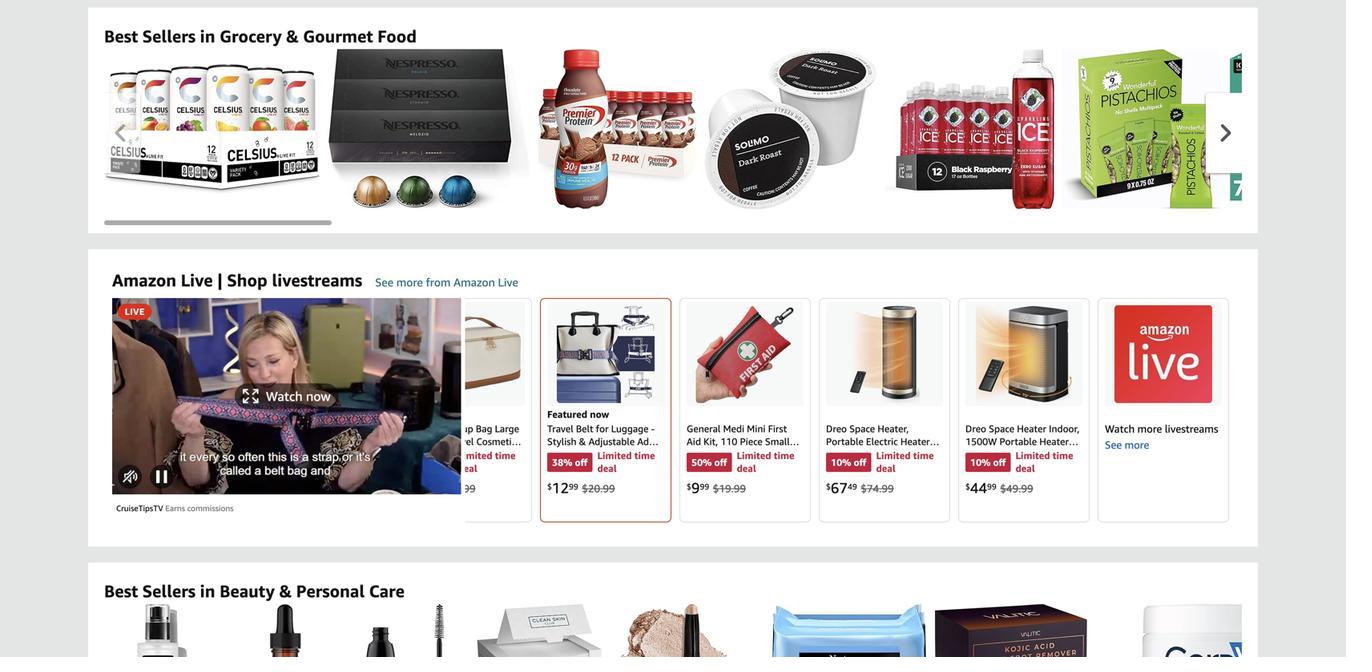 Task type: vqa. For each thing, say whether or not it's contained in the screenshot.


Task type: locate. For each thing, give the bounding box(es) containing it.
livestreams right "shop"
[[272, 270, 363, 290]]

0 vertical spatial now
[[306, 389, 331, 404]]

99 down 38% off
[[569, 482, 578, 491]]

0 vertical spatial list
[[104, 49, 1347, 209]]

livestreams up see more button
[[1165, 423, 1219, 435]]

2 time from the left
[[635, 450, 655, 461]]

live
[[181, 270, 213, 290], [498, 276, 518, 289]]

best sellers in beauty & personal care
[[104, 581, 405, 601]]

0 vertical spatial livestreams
[[272, 270, 363, 290]]

50% off
[[692, 457, 727, 468]]

limited
[[458, 450, 493, 461], [597, 450, 632, 461], [737, 450, 772, 461], [876, 450, 911, 461], [1016, 450, 1050, 461]]

2 in from the top
[[200, 581, 215, 601]]

99 left $49.99
[[987, 482, 997, 491]]

1 vertical spatial watch
[[1105, 423, 1135, 435]]

limited time deal for 67
[[876, 450, 934, 474]]

5 deal from the left
[[1016, 463, 1035, 474]]

in left beauty
[[200, 581, 215, 601]]

1 horizontal spatial amazon
[[454, 276, 495, 289]]

see more button
[[1105, 438, 1222, 453]]

2 horizontal spatial 99
[[987, 482, 997, 491]]

travel belt for luggage - stylish & adjustable add a bag luggage strap for carry on bag - airport travel accessories for women & men (ethnic blue) image
[[557, 306, 655, 403]]

4 time from the left
[[913, 450, 934, 461]]

off right 38%
[[575, 457, 588, 468]]

best
[[104, 26, 138, 46], [104, 581, 138, 601]]

1 vertical spatial sellers
[[142, 581, 196, 601]]

3 deal from the left
[[737, 463, 756, 474]]

1 99 from the left
[[569, 482, 578, 491]]

1 enterting carousel tile element from the left
[[401, 298, 532, 523]]

more left the from
[[397, 276, 423, 289]]

list
[[104, 49, 1347, 209], [104, 604, 1347, 657]]

1 horizontal spatial now
[[590, 409, 609, 420]]

now inside watch now button
[[306, 389, 331, 404]]

0 vertical spatial see
[[375, 276, 394, 289]]

off up $ 44 99 $49.99
[[994, 457, 1006, 468]]

sellers
[[142, 26, 196, 46], [142, 581, 196, 601]]

99 inside $ 9 99 $19.99
[[700, 482, 709, 491]]

watch for watch now
[[266, 389, 303, 404]]

live right the from
[[498, 276, 518, 289]]

10% off for 44
[[971, 457, 1006, 468]]

celsius assorted flavors official variety pack, functional essential energy drinks, 12 fl oz (pack of 12) image
[[104, 64, 321, 194]]

99 inside $ 12 99 $20.99
[[569, 482, 578, 491]]

deal for 44
[[1016, 463, 1035, 474]]

amazon live | shop livestreams
[[112, 270, 363, 290]]

10% off up 49
[[831, 457, 867, 468]]

5 enterting carousel tile element from the left
[[959, 298, 1090, 523]]

1 vertical spatial &
[[279, 581, 292, 601]]

now for watch now
[[306, 389, 331, 404]]

1 list from the top
[[104, 49, 1347, 209]]

limited up $19.99
[[737, 450, 772, 461]]

amazon up live
[[112, 270, 176, 290]]

0 horizontal spatial 10%
[[831, 457, 852, 468]]

enterting carousel tile element
[[401, 298, 532, 523], [540, 298, 672, 523], [680, 298, 811, 523], [819, 298, 951, 523], [959, 298, 1090, 523], [1098, 298, 1230, 523]]

99 for 12
[[569, 482, 578, 491]]

0 horizontal spatial see
[[375, 276, 394, 289]]

in for grocery
[[200, 26, 215, 46]]

$23.99
[[443, 483, 476, 495]]

off for 67
[[854, 457, 867, 468]]

3 off from the left
[[854, 457, 867, 468]]

deal
[[458, 463, 477, 474], [597, 463, 617, 474], [737, 463, 756, 474], [876, 463, 896, 474], [1016, 463, 1035, 474]]

0 horizontal spatial 10% off
[[831, 457, 867, 468]]

44
[[971, 479, 987, 497]]

0 horizontal spatial amazon
[[112, 270, 176, 290]]

off
[[575, 457, 588, 468], [715, 457, 727, 468], [854, 457, 867, 468], [994, 457, 1006, 468]]

1 off from the left
[[575, 457, 588, 468]]

0 vertical spatial in
[[200, 26, 215, 46]]

1 horizontal spatial 10%
[[971, 457, 991, 468]]

2 best from the top
[[104, 581, 138, 601]]

telena makeup bag large capacity travel cosmetic bag portable pu leather water resistant makeup organizer bags for women with handle and divider open flat beige with brown image
[[411, 316, 522, 393]]

$74.99
[[861, 483, 894, 495]]

6 enterting carousel tile element from the left
[[1098, 298, 1230, 523]]

3 limited from the left
[[737, 450, 772, 461]]

10% up 67
[[831, 457, 852, 468]]

99 for 44
[[987, 482, 997, 491]]

38% off
[[552, 457, 588, 468]]

grocery
[[220, 26, 282, 46]]

0 horizontal spatial now
[[306, 389, 331, 404]]

now
[[306, 389, 331, 404], [590, 409, 609, 420]]

in
[[200, 26, 215, 46], [200, 581, 215, 601]]

enterting carousel tile element containing watch more livestreams
[[1098, 298, 1230, 523]]

deal up $49.99
[[1016, 463, 1035, 474]]

enterting carousel tile element containing $23.99
[[401, 298, 532, 523]]

3 time from the left
[[774, 450, 795, 461]]

4 $ from the left
[[966, 482, 971, 491]]

5 time from the left
[[1053, 450, 1074, 461]]

in left grocery
[[200, 26, 215, 46]]

0 vertical spatial best
[[104, 26, 138, 46]]

99 down 50%
[[700, 482, 709, 491]]

0 vertical spatial watch
[[266, 389, 303, 404]]

1 $ from the left
[[547, 482, 552, 491]]

1 vertical spatial livestreams
[[1165, 423, 1219, 435]]

$ inside $ 9 99 $19.99
[[687, 482, 692, 491]]

1 horizontal spatial see
[[1105, 439, 1122, 451]]

watch for watch more livestreams see more
[[1105, 423, 1135, 435]]

enterting carousel tile element containing 9
[[680, 298, 811, 523]]

amazon
[[112, 270, 176, 290], [454, 276, 495, 289]]

watch inside button
[[266, 389, 303, 404]]

1 horizontal spatial live
[[498, 276, 518, 289]]

deal price is $67.49 element
[[826, 479, 857, 498]]

cruisetipstv earns commissions
[[116, 504, 234, 513]]

5 limited time deal from the left
[[1016, 450, 1074, 474]]

&
[[286, 26, 299, 46], [279, 581, 292, 601]]

1 in from the top
[[200, 26, 215, 46]]

0 horizontal spatial live
[[181, 270, 213, 290]]

off right 50%
[[715, 457, 727, 468]]

limited time deal up $19.99
[[737, 450, 795, 474]]

see
[[375, 276, 394, 289], [1105, 439, 1122, 451]]

1 vertical spatial see
[[1105, 439, 1122, 451]]

off up 49
[[854, 457, 867, 468]]

deal up $20.99
[[597, 463, 617, 474]]

see down watch more livestreams "button" at the bottom of the page
[[1105, 439, 1122, 451]]

more
[[397, 276, 423, 289], [1138, 423, 1163, 435], [1125, 439, 1150, 451]]

limited up $20.99
[[597, 450, 632, 461]]

2 off from the left
[[715, 457, 727, 468]]

|
[[217, 270, 223, 290]]

0 horizontal spatial 99
[[569, 482, 578, 491]]

$20.99
[[582, 483, 615, 495]]

limited for 9
[[737, 450, 772, 461]]

$ inside $ 67 49 $74.99
[[826, 482, 831, 491]]

99 inside $ 44 99 $49.99
[[987, 482, 997, 491]]

1 vertical spatial in
[[200, 581, 215, 601]]

1 vertical spatial list
[[104, 604, 1347, 657]]

enterting carousel tile element containing 12
[[540, 298, 672, 523]]

limited time deal up $49.99
[[1016, 450, 1074, 474]]

cosrx snail mucin 96% power repairing essence 3.38 fl.oz 100ml, hydrating serum for face with snail secretion filtrate... image
[[137, 604, 188, 657]]

$ for 12
[[547, 482, 552, 491]]

1 sellers from the top
[[142, 26, 196, 46]]

4 off from the left
[[994, 457, 1006, 468]]

4 limited time deal from the left
[[876, 450, 934, 474]]

video player region
[[112, 298, 461, 495]]

1 vertical spatial best
[[104, 581, 138, 601]]

watch inside watch more livestreams see more
[[1105, 423, 1135, 435]]

10% off
[[831, 457, 867, 468], [971, 457, 1006, 468]]

2 99 from the left
[[700, 482, 709, 491]]

$ inside $ 12 99 $20.99
[[547, 482, 552, 491]]

4 enterting carousel tile element from the left
[[819, 298, 951, 523]]

4 deal from the left
[[876, 463, 896, 474]]

watch
[[266, 389, 303, 404], [1105, 423, 1135, 435]]

4 limited from the left
[[876, 450, 911, 461]]

& right beauty
[[279, 581, 292, 601]]

carousel next slide image
[[1221, 124, 1232, 142]]

time
[[495, 450, 516, 461], [635, 450, 655, 461], [774, 450, 795, 461], [913, 450, 934, 461], [1053, 450, 1074, 461]]

& for personal
[[279, 581, 292, 601]]

1 vertical spatial more
[[1138, 423, 1163, 435]]

amazon right the from
[[454, 276, 495, 289]]

2 enterting carousel tile element from the left
[[540, 298, 672, 523]]

limited up $74.99
[[876, 450, 911, 461]]

limited time deal up $20.99
[[597, 450, 655, 474]]

2 10% off from the left
[[971, 457, 1006, 468]]

deal up $23.99
[[458, 463, 477, 474]]

carousel previous slide image
[[115, 124, 125, 142]]

1 horizontal spatial livestreams
[[1165, 423, 1219, 435]]

more for watch
[[1138, 423, 1163, 435]]

10% off for 67
[[831, 457, 867, 468]]

2 sellers from the top
[[142, 581, 196, 601]]

limited up $23.99
[[458, 450, 493, 461]]

2 $ from the left
[[687, 482, 692, 491]]

49
[[848, 482, 857, 491]]

off for 9
[[715, 457, 727, 468]]

limited time deal
[[458, 450, 516, 474], [597, 450, 655, 474], [737, 450, 795, 474], [876, 450, 934, 474], [1016, 450, 1074, 474]]

see left the from
[[375, 276, 394, 289]]

3 limited time deal from the left
[[737, 450, 795, 474]]

3 $ from the left
[[826, 482, 831, 491]]

0 horizontal spatial watch
[[266, 389, 303, 404]]

limited up $49.99
[[1016, 450, 1050, 461]]

1 horizontal spatial 10% off
[[971, 457, 1006, 468]]

$
[[547, 482, 552, 491], [687, 482, 692, 491], [826, 482, 831, 491], [966, 482, 971, 491]]

time for 44
[[1053, 450, 1074, 461]]

commissions
[[187, 504, 234, 513]]

& right grocery
[[286, 26, 299, 46]]

1 10% off from the left
[[831, 457, 867, 468]]

99
[[569, 482, 578, 491], [700, 482, 709, 491], [987, 482, 997, 491]]

limited time deal up $23.99
[[458, 450, 516, 474]]

essence | lash princess false lash effect mascara | gluten & cruelty free image
[[366, 604, 456, 657]]

$ 12 99 $20.99
[[547, 479, 615, 497]]

food
[[378, 26, 417, 46]]

9
[[692, 479, 700, 497]]

99 for 9
[[700, 482, 709, 491]]

0 horizontal spatial livestreams
[[272, 270, 363, 290]]

1 best from the top
[[104, 26, 138, 46]]

10%
[[831, 457, 852, 468], [971, 457, 991, 468]]

deal up $74.99
[[876, 463, 896, 474]]

3 enterting carousel tile element from the left
[[680, 298, 811, 523]]

deal up $19.99
[[737, 463, 756, 474]]

1 horizontal spatial 99
[[700, 482, 709, 491]]

livestreams
[[272, 270, 363, 290], [1165, 423, 1219, 435]]

1 10% from the left
[[831, 457, 852, 468]]

more down watch more livestreams "button" at the bottom of the page
[[1125, 439, 1150, 451]]

10% off up deal price is $44.99 element
[[971, 457, 1006, 468]]

1 vertical spatial now
[[590, 409, 609, 420]]

watch more livestreams see more
[[1105, 423, 1219, 451]]

dreo space heater, portable electric heaters for indoor use, 70° oscillation, 12h timer, quiet ptc ceramic heating with remote for office, home bedroom image
[[850, 306, 920, 403]]

2 10% from the left
[[971, 457, 991, 468]]

limited time deal up $74.99
[[876, 450, 934, 474]]

featured
[[547, 409, 588, 420]]

$ inside $ 44 99 $49.99
[[966, 482, 971, 491]]

0 vertical spatial sellers
[[142, 26, 196, 46]]

$ for 9
[[687, 482, 692, 491]]

1 horizontal spatial watch
[[1105, 423, 1135, 435]]

0 vertical spatial &
[[286, 26, 299, 46]]

10% up 44
[[971, 457, 991, 468]]

limited for 44
[[1016, 450, 1050, 461]]

3 99 from the left
[[987, 482, 997, 491]]

1 time from the left
[[495, 450, 516, 461]]

$ for 44
[[966, 482, 971, 491]]

live left the "|"
[[181, 270, 213, 290]]

1 limited time deal from the left
[[458, 450, 516, 474]]

0 vertical spatial more
[[397, 276, 423, 289]]

the original donut shop regular keurig single-serve k-cup pods, medium roast coffee, 72 count (6 packs of 12) image
[[1229, 49, 1347, 209]]

more up see more button
[[1138, 423, 1163, 435]]

5 limited from the left
[[1016, 450, 1050, 461]]



Task type: describe. For each thing, give the bounding box(es) containing it.
2 list from the top
[[104, 604, 1347, 657]]

limited for 67
[[876, 450, 911, 461]]

see more from amazon live link
[[375, 276, 518, 289]]

dreo space heater indoor, 1500w portable heaters with remote, ptc ceramic electric heater for bedroom with thermostat, 70°oscillation, safety toasty heater, 12h timer, room heater for home office image
[[976, 306, 1073, 403]]

$19.99
[[713, 483, 746, 495]]

now for featured now
[[590, 409, 609, 420]]

$ 67 49 $74.99
[[826, 479, 894, 497]]

best for best sellers in grocery & gourmet food
[[104, 26, 138, 46]]

deal price is $9.99 element
[[687, 479, 709, 498]]

valitic kojic acid dark spot remover soap bars with vitamin c, retinol, collagen, turmeric - original japanese complex... image
[[935, 604, 1135, 657]]

deal price is $44.99 element
[[966, 479, 997, 498]]

cerave moisturizing cream | body and face moisturizer for dry skin | body cream with hyaluronic acid and ceramides |... image
[[1143, 604, 1279, 657]]

deal for 9
[[737, 463, 756, 474]]

julep eyeshadow 101 crème to powder waterproof eyeshadow stick, champagne shimmer image
[[610, 604, 763, 657]]

off for 44
[[994, 457, 1006, 468]]

$ 44 99 $49.99
[[966, 479, 1034, 497]]

personal
[[296, 581, 365, 601]]

live
[[125, 307, 145, 317]]

2 vertical spatial more
[[1125, 439, 1150, 451]]

watch more livestreams button
[[1105, 423, 1222, 436]]

$ for 67
[[826, 482, 831, 491]]

mielle organics rosemary mint scalp & hair strengthening oil for all hair types, 2 ounce image
[[250, 604, 323, 657]]

amazon brand - solimo dark roast coffee pods, compatible with keurig 2.0 k-cup brewers 100 count(pack of 1) image
[[705, 49, 876, 209]]

best sellers in grocery & gourmet food
[[104, 26, 417, 46]]

in for beauty
[[200, 581, 215, 601]]

1 limited from the left
[[458, 450, 493, 461]]

watch now button
[[235, 384, 339, 409]]

& for gourmet
[[286, 26, 299, 46]]

see inside watch more livestreams see more
[[1105, 439, 1122, 451]]

overlay element
[[112, 298, 461, 495]]

limited time deal for 44
[[1016, 450, 1074, 474]]

gourmet
[[303, 26, 373, 46]]

sellers for beauty
[[142, 581, 196, 601]]

cruisetipstv
[[116, 504, 163, 513]]

featured now
[[547, 409, 609, 420]]

watch now
[[266, 389, 331, 404]]

care
[[369, 581, 405, 601]]

wonderful pistachios no shells, roasted & salted nuts, 0.75 ounce bags (pack of 9), protein snack, carb-friendly, gluten... image
[[1063, 49, 1221, 209]]

best for best sellers in beauty & personal care
[[104, 581, 138, 601]]

time for 67
[[913, 450, 934, 461]]

earns commissions button
[[165, 504, 234, 513]]

10% for 67
[[831, 457, 852, 468]]

2 limited time deal from the left
[[597, 450, 655, 474]]

beauty
[[220, 581, 275, 601]]

premier protein shake 30g protein 1g sugar 24 vitamins minerals nutrients to support immune health for keto diet ,... image
[[538, 49, 697, 209]]

$49.99
[[1000, 483, 1034, 495]]

shop
[[227, 270, 268, 290]]

enterting carousel tile element containing 67
[[819, 298, 951, 523]]

sellers for grocery
[[142, 26, 196, 46]]

$ 9 99 $19.99
[[687, 479, 746, 497]]

earns
[[165, 504, 185, 513]]

limited time deal for 9
[[737, 450, 795, 474]]

see more from amazon live
[[375, 276, 518, 289]]

sparkling ice, black raspberry sparkling water, zero sugar flavored water, with vitamins and antioxidants, low calorie... image
[[884, 49, 1055, 209]]

38%
[[552, 457, 573, 468]]

67
[[831, 479, 848, 497]]

livestreams inside watch more livestreams see more
[[1165, 423, 1219, 435]]

from
[[426, 276, 451, 289]]

10% for 44
[[971, 457, 991, 468]]

2 deal from the left
[[597, 463, 617, 474]]

time for 9
[[774, 450, 795, 461]]

enterting carousel tile element containing 44
[[959, 298, 1090, 523]]

2 limited from the left
[[597, 450, 632, 461]]

50%
[[692, 457, 712, 468]]

more for see
[[397, 276, 423, 289]]

12
[[552, 479, 569, 497]]

watch more livestreams image
[[1115, 306, 1213, 403]]

nespresso capsules vertuoline, medium and dark roast coffee, variety pack, stormio, odacio, melozio, 30 count, brews... image
[[329, 49, 530, 209]]

1 deal from the left
[[458, 463, 477, 474]]

neutrogena cleansing fragrance free makeup remover face wipes, cleansing facial towelettes for waterproof makeup,... image
[[771, 604, 927, 657]]

deal price is $12.99 element
[[547, 479, 578, 498]]

clean skin club clean towels xl, 100% usda biobased face towel, disposable face towelette, makeup remover dry wipes,... image
[[477, 604, 602, 657]]

deal for 67
[[876, 463, 896, 474]]

general medi mini first aid kit, 110 piece small first aid kit - includes emergency foil blanket, scissors for travel, home, office, vehicle, camping, workplace & outdoor (red) image
[[696, 306, 795, 403]]



